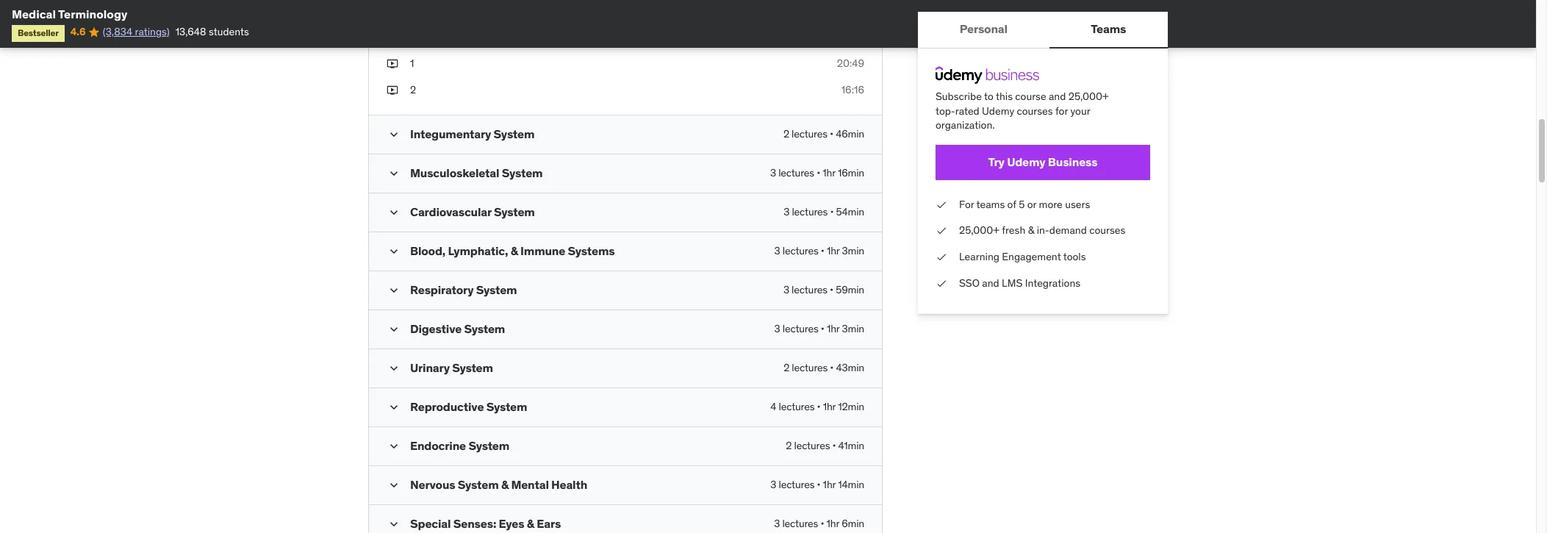 Task type: locate. For each thing, give the bounding box(es) containing it.
lectures
[[792, 128, 828, 141], [779, 167, 815, 180], [792, 205, 828, 219], [783, 244, 819, 258], [792, 283, 828, 297], [783, 322, 819, 336], [792, 361, 828, 375], [779, 400, 815, 414], [795, 439, 830, 453], [779, 478, 815, 492], [783, 517, 819, 531]]

digestive
[[410, 322, 462, 336]]

lectures up 4 lectures • 1hr 12min at bottom
[[792, 361, 828, 375]]

system up musculoskeletal system
[[494, 127, 535, 142]]

1 horizontal spatial courses
[[1090, 224, 1126, 237]]

lms
[[1002, 276, 1023, 289]]

digestive system
[[410, 322, 505, 336]]

small image left digestive
[[387, 322, 401, 337]]

3 lectures • 1hr 14min
[[771, 478, 865, 492]]

lectures for special senses: eyes & ears
[[783, 517, 819, 531]]

and inside "subscribe to this course and 25,000+ top‑rated udemy courses for your organization."
[[1049, 90, 1066, 103]]

lectures right 4
[[779, 400, 815, 414]]

small image left blood,
[[387, 244, 401, 259]]

lectures down 3 lectures • 59min
[[783, 322, 819, 336]]

lectures left 41min
[[795, 439, 830, 453]]

1 vertical spatial and
[[983, 276, 1000, 289]]

1 vertical spatial 3 lectures • 1hr 3min
[[775, 322, 865, 336]]

& left mental
[[501, 478, 509, 492]]

3min down 54min
[[842, 244, 865, 258]]

• left 59min
[[830, 283, 834, 297]]

small image for endocrine
[[387, 439, 401, 454]]

respiratory
[[410, 283, 474, 297]]

course
[[1016, 90, 1047, 103]]

43min
[[836, 361, 865, 375]]

• left '43min'
[[830, 361, 834, 375]]

4.6
[[70, 25, 86, 39]]

health
[[552, 478, 588, 492]]

reproductive
[[410, 400, 484, 414]]

lectures down "3 lectures • 1hr 16min"
[[792, 205, 828, 219]]

business
[[1048, 155, 1098, 169]]

25,000+ up learning
[[960, 224, 1000, 237]]

• for musculoskeletal system
[[817, 167, 821, 180]]

1 small image from the top
[[387, 205, 401, 220]]

& for in-
[[1028, 224, 1035, 237]]

lectures for respiratory system
[[792, 283, 828, 297]]

1hr for nervous system & mental health
[[823, 478, 836, 492]]

udemy
[[982, 104, 1015, 117], [1008, 155, 1046, 169]]

xsmall image left sso
[[936, 276, 948, 291]]

small image left respiratory
[[387, 283, 401, 298]]

3 small image from the top
[[387, 400, 401, 415]]

1hr left 16min
[[823, 167, 836, 180]]

16:16
[[842, 83, 865, 96]]

lectures for reproductive system
[[779, 400, 815, 414]]

xsmall image for for
[[936, 198, 948, 212]]

2 for urinary system
[[784, 361, 790, 375]]

teams
[[977, 198, 1005, 211]]

2
[[410, 83, 416, 96], [784, 128, 790, 141], [784, 361, 790, 375], [786, 439, 792, 453]]

5 small image from the top
[[387, 361, 401, 376]]

small image for nervous
[[387, 478, 401, 493]]

3 lectures • 1hr 3min up 3 lectures • 59min
[[775, 244, 865, 258]]

try udemy business
[[989, 155, 1098, 169]]

3 small image from the top
[[387, 244, 401, 259]]

1 horizontal spatial 25,000+
[[1069, 90, 1109, 103]]

1hr for reproductive system
[[823, 400, 836, 414]]

courses right demand
[[1090, 224, 1126, 237]]

1hr left 14min
[[823, 478, 836, 492]]

bestseller
[[18, 27, 59, 39]]

3 lectures • 1hr 3min
[[775, 244, 865, 258], [775, 322, 865, 336]]

lectures for nervous system & mental health
[[779, 478, 815, 492]]

small image
[[387, 205, 401, 220], [387, 283, 401, 298], [387, 400, 401, 415], [387, 439, 401, 454], [387, 478, 401, 493], [387, 517, 401, 532]]

system right reproductive
[[487, 400, 528, 414]]

• left 16min
[[817, 167, 821, 180]]

5 small image from the top
[[387, 478, 401, 493]]

small image for special
[[387, 517, 401, 532]]

0 vertical spatial udemy
[[982, 104, 1015, 117]]

mental
[[511, 478, 549, 492]]

personal button
[[918, 12, 1050, 47]]

1 horizontal spatial and
[[1049, 90, 1066, 103]]

& for mental
[[501, 478, 509, 492]]

of
[[1008, 198, 1017, 211]]

small image left musculoskeletal
[[387, 167, 401, 181]]

0 vertical spatial xsmall image
[[387, 57, 399, 71]]

4 small image from the top
[[387, 322, 401, 337]]

system up nervous system & mental health
[[469, 439, 510, 453]]

• left 54min
[[831, 205, 834, 219]]

2 up 3 lectures • 1hr 14min
[[786, 439, 792, 453]]

3 lectures • 1hr 16min
[[771, 167, 865, 180]]

for
[[1056, 104, 1069, 117]]

3 lectures • 1hr 3min for digestive system
[[775, 322, 865, 336]]

0 vertical spatial and
[[1049, 90, 1066, 103]]

lectures left 59min
[[792, 283, 828, 297]]

0 vertical spatial 25,000+
[[1069, 90, 1109, 103]]

3min up '43min'
[[842, 322, 865, 336]]

immune
[[521, 244, 566, 258]]

small image for cardiovascular
[[387, 205, 401, 220]]

3min for digestive system
[[842, 322, 865, 336]]

0 horizontal spatial courses
[[1017, 104, 1053, 117]]

ears
[[537, 517, 561, 531]]

system for integumentary
[[494, 127, 535, 142]]

1 horizontal spatial xsmall image
[[936, 276, 948, 291]]

system for urinary
[[452, 361, 493, 375]]

1 vertical spatial courses
[[1090, 224, 1126, 237]]

nervous system & mental health
[[410, 478, 588, 492]]

and right sso
[[983, 276, 1000, 289]]

0 vertical spatial courses
[[1017, 104, 1053, 117]]

udemy business image
[[936, 66, 1040, 84]]

small image left urinary
[[387, 361, 401, 376]]

tools
[[1064, 250, 1087, 263]]

learning
[[960, 250, 1000, 263]]

& left the "in-"
[[1028, 224, 1035, 237]]

• for nervous system & mental health
[[817, 478, 821, 492]]

lectures up "3 lectures • 1hr 16min"
[[792, 128, 828, 141]]

musculoskeletal system
[[410, 166, 543, 180]]

lectures down '2 lectures • 46min'
[[779, 167, 815, 180]]

cardiovascular
[[410, 205, 492, 219]]

engagement
[[1002, 250, 1062, 263]]

2 3 lectures • 1hr 3min from the top
[[775, 322, 865, 336]]

16min
[[838, 167, 865, 180]]

small image left endocrine
[[387, 439, 401, 454]]

small image
[[387, 128, 401, 142], [387, 167, 401, 181], [387, 244, 401, 259], [387, 322, 401, 337], [387, 361, 401, 376]]

• for reproductive system
[[817, 400, 821, 414]]

integumentary system
[[410, 127, 535, 142]]

xsmall image
[[387, 57, 399, 71], [936, 276, 948, 291]]

lectures for blood, lymphatic, & immune systems
[[783, 244, 819, 258]]

4 small image from the top
[[387, 439, 401, 454]]

for teams of 5 or more users
[[960, 198, 1091, 211]]

small image left nervous
[[387, 478, 401, 493]]

system up cardiovascular system
[[502, 166, 543, 180]]

system up reproductive system
[[452, 361, 493, 375]]

• up 3 lectures • 59min
[[821, 244, 825, 258]]

1 small image from the top
[[387, 128, 401, 142]]

3min
[[842, 244, 865, 258], [842, 322, 865, 336]]

3 for digestive system
[[775, 322, 781, 336]]

try
[[989, 155, 1005, 169]]

3 for musculoskeletal system
[[771, 167, 776, 180]]

xsmall image
[[387, 83, 399, 97], [936, 198, 948, 212], [936, 224, 948, 238], [936, 250, 948, 264]]

teams
[[1091, 22, 1127, 36]]

musculoskeletal
[[410, 166, 500, 180]]

small image left cardiovascular
[[387, 205, 401, 220]]

small image left special
[[387, 517, 401, 532]]

2 up 4 lectures • 1hr 12min at bottom
[[784, 361, 790, 375]]

13,648 students
[[175, 25, 249, 39]]

ratings)
[[135, 25, 170, 39]]

• left 6min
[[821, 517, 825, 531]]

tab list
[[918, 12, 1168, 49]]

system
[[494, 127, 535, 142], [502, 166, 543, 180], [494, 205, 535, 219], [476, 283, 517, 297], [464, 322, 505, 336], [452, 361, 493, 375], [487, 400, 528, 414], [469, 439, 510, 453], [458, 478, 499, 492]]

udemy right try
[[1008, 155, 1046, 169]]

medical terminology
[[12, 7, 128, 21]]

• left 12min
[[817, 400, 821, 414]]

3 lectures • 1hr 3min for blood, lymphatic, & immune systems
[[775, 244, 865, 258]]

1hr down 3 lectures • 54min
[[827, 244, 840, 258]]

0 horizontal spatial and
[[983, 276, 1000, 289]]

courses
[[1017, 104, 1053, 117], [1090, 224, 1126, 237]]

learning engagement tools
[[960, 250, 1087, 263]]

courses down course
[[1017, 104, 1053, 117]]

lectures up 3 lectures • 59min
[[783, 244, 819, 258]]

1 3 lectures • 1hr 3min from the top
[[775, 244, 865, 258]]

system down respiratory system
[[464, 322, 505, 336]]

1hr
[[823, 167, 836, 180], [827, 244, 840, 258], [827, 322, 840, 336], [823, 400, 836, 414], [823, 478, 836, 492], [827, 517, 840, 531]]

2 small image from the top
[[387, 283, 401, 298]]

and
[[1049, 90, 1066, 103], [983, 276, 1000, 289]]

• left 14min
[[817, 478, 821, 492]]

1hr left 12min
[[823, 400, 836, 414]]

1hr left 6min
[[827, 517, 840, 531]]

system up the senses:
[[458, 478, 499, 492]]

users
[[1066, 198, 1091, 211]]

for
[[960, 198, 975, 211]]

3 for respiratory system
[[784, 283, 790, 297]]

small image left reproductive
[[387, 400, 401, 415]]

• left 46min
[[830, 128, 834, 141]]

3 lectures • 1hr 3min down 3 lectures • 59min
[[775, 322, 865, 336]]

1 vertical spatial 3min
[[842, 322, 865, 336]]

and up for
[[1049, 90, 1066, 103]]

0 vertical spatial 3min
[[842, 244, 865, 258]]

this
[[996, 90, 1013, 103]]

• left 41min
[[833, 439, 836, 453]]

system for respiratory
[[476, 283, 517, 297]]

small image for integumentary
[[387, 128, 401, 142]]

0 vertical spatial 3 lectures • 1hr 3min
[[775, 244, 865, 258]]

59min
[[836, 283, 865, 297]]

2 3min from the top
[[842, 322, 865, 336]]

xsmall image for 25,000+
[[936, 224, 948, 238]]

6 small image from the top
[[387, 517, 401, 532]]

system down blood, lymphatic, & immune systems
[[476, 283, 517, 297]]

2 small image from the top
[[387, 167, 401, 181]]

2 lectures • 43min
[[784, 361, 865, 375]]

subscribe to this course and 25,000+ top‑rated udemy courses for your organization.
[[936, 90, 1109, 132]]

top‑rated
[[936, 104, 980, 117]]

udemy down this
[[982, 104, 1015, 117]]

1 vertical spatial 25,000+
[[960, 224, 1000, 237]]

xsmall image left 1
[[387, 57, 399, 71]]

& left immune
[[511, 244, 518, 258]]

3 lectures • 54min
[[784, 205, 865, 219]]

sso
[[960, 276, 980, 289]]

25,000+ up your
[[1069, 90, 1109, 103]]

1hr for blood, lymphatic, & immune systems
[[827, 244, 840, 258]]

2 up "3 lectures • 1hr 16min"
[[784, 128, 790, 141]]

small image left integumentary in the top left of the page
[[387, 128, 401, 142]]

system up blood, lymphatic, & immune systems
[[494, 205, 535, 219]]

• down 3 lectures • 59min
[[821, 322, 825, 336]]

1hr up 2 lectures • 43min
[[827, 322, 840, 336]]

20:49
[[837, 57, 865, 70]]

lectures down 3 lectures • 1hr 14min
[[783, 517, 819, 531]]

lectures up 3 lectures • 1hr 6min
[[779, 478, 815, 492]]

1 3min from the top
[[842, 244, 865, 258]]



Task type: vqa. For each thing, say whether or not it's contained in the screenshot.


Task type: describe. For each thing, give the bounding box(es) containing it.
try udemy business link
[[936, 145, 1151, 180]]

2 lectures • 46min
[[784, 128, 865, 141]]

demand
[[1050, 224, 1087, 237]]

4 lectures • 1hr 12min
[[771, 400, 865, 414]]

system for cardiovascular
[[494, 205, 535, 219]]

udemy inside "subscribe to this course and 25,000+ top‑rated udemy courses for your organization."
[[982, 104, 1015, 117]]

lectures for urinary system
[[792, 361, 828, 375]]

systems
[[568, 244, 615, 258]]

1
[[410, 57, 414, 70]]

system for musculoskeletal
[[502, 166, 543, 180]]

blood,
[[410, 244, 446, 258]]

fresh
[[1002, 224, 1026, 237]]

2 lectures • 41min
[[786, 439, 865, 453]]

medical
[[12, 7, 56, 21]]

students
[[209, 25, 249, 39]]

3 for blood, lymphatic, & immune systems
[[775, 244, 781, 258]]

0 horizontal spatial xsmall image
[[387, 57, 399, 71]]

lectures for endocrine system
[[795, 439, 830, 453]]

3 for special senses: eyes & ears
[[774, 517, 780, 531]]

more
[[1039, 198, 1063, 211]]

(3,834 ratings)
[[103, 25, 170, 39]]

(3,834
[[103, 25, 132, 39]]

1hr for digestive system
[[827, 322, 840, 336]]

endocrine system
[[410, 439, 510, 453]]

4
[[771, 400, 777, 414]]

54min
[[837, 205, 865, 219]]

• for blood, lymphatic, & immune systems
[[821, 244, 825, 258]]

lectures for cardiovascular system
[[792, 205, 828, 219]]

41min
[[839, 439, 865, 453]]

terminology
[[58, 7, 128, 21]]

nervous
[[410, 478, 456, 492]]

1hr for musculoskeletal system
[[823, 167, 836, 180]]

3 lectures • 59min
[[784, 283, 865, 297]]

integumentary
[[410, 127, 491, 142]]

tab list containing personal
[[918, 12, 1168, 49]]

25,000+ inside "subscribe to this course and 25,000+ top‑rated udemy courses for your organization."
[[1069, 90, 1109, 103]]

5
[[1019, 198, 1025, 211]]

lymphatic,
[[448, 244, 508, 258]]

lectures for musculoskeletal system
[[779, 167, 815, 180]]

system for digestive
[[464, 322, 505, 336]]

system for reproductive
[[487, 400, 528, 414]]

system for nervous
[[458, 478, 499, 492]]

1 vertical spatial xsmall image
[[936, 276, 948, 291]]

small image for blood,
[[387, 244, 401, 259]]

eyes
[[499, 517, 525, 531]]

lectures for integumentary system
[[792, 128, 828, 141]]

teams button
[[1050, 12, 1168, 47]]

urinary system
[[410, 361, 493, 375]]

6min
[[842, 517, 865, 531]]

in-
[[1037, 224, 1050, 237]]

subscribe
[[936, 90, 982, 103]]

small image for reproductive
[[387, 400, 401, 415]]

system for endocrine
[[469, 439, 510, 453]]

organization.
[[936, 119, 995, 132]]

3 for cardiovascular system
[[784, 205, 790, 219]]

2 down 1
[[410, 83, 416, 96]]

small image for digestive
[[387, 322, 401, 337]]

blood, lymphatic, & immune systems
[[410, 244, 615, 258]]

• for urinary system
[[830, 361, 834, 375]]

13,648
[[175, 25, 206, 39]]

& left ears
[[527, 517, 535, 531]]

small image for respiratory
[[387, 283, 401, 298]]

lectures for digestive system
[[783, 322, 819, 336]]

to
[[985, 90, 994, 103]]

• for cardiovascular system
[[831, 205, 834, 219]]

• for respiratory system
[[830, 283, 834, 297]]

courses inside "subscribe to this course and 25,000+ top‑rated udemy courses for your organization."
[[1017, 104, 1053, 117]]

sso and lms integrations
[[960, 276, 1081, 289]]

3min for blood, lymphatic, & immune systems
[[842, 244, 865, 258]]

1 vertical spatial udemy
[[1008, 155, 1046, 169]]

xsmall image for learning
[[936, 250, 948, 264]]

12min
[[838, 400, 865, 414]]

2 for integumentary system
[[784, 128, 790, 141]]

senses:
[[453, 517, 497, 531]]

46min
[[836, 128, 865, 141]]

reproductive system
[[410, 400, 528, 414]]

small image for musculoskeletal
[[387, 167, 401, 181]]

0 horizontal spatial 25,000+
[[960, 224, 1000, 237]]

cardiovascular system
[[410, 205, 535, 219]]

• for endocrine system
[[833, 439, 836, 453]]

urinary
[[410, 361, 450, 375]]

respiratory system
[[410, 283, 517, 297]]

your
[[1071, 104, 1091, 117]]

endocrine
[[410, 439, 466, 453]]

integrations
[[1026, 276, 1081, 289]]

• for integumentary system
[[830, 128, 834, 141]]

& for immune
[[511, 244, 518, 258]]

special
[[410, 517, 451, 531]]

14min
[[838, 478, 865, 492]]

or
[[1028, 198, 1037, 211]]

personal
[[960, 22, 1008, 36]]

special senses: eyes & ears
[[410, 517, 561, 531]]

3 for nervous system & mental health
[[771, 478, 777, 492]]

• for special senses: eyes & ears
[[821, 517, 825, 531]]

2 for endocrine system
[[786, 439, 792, 453]]

1hr for special senses: eyes & ears
[[827, 517, 840, 531]]

• for digestive system
[[821, 322, 825, 336]]

3 lectures • 1hr 6min
[[774, 517, 865, 531]]

small image for urinary
[[387, 361, 401, 376]]

25,000+ fresh & in-demand courses
[[960, 224, 1126, 237]]



